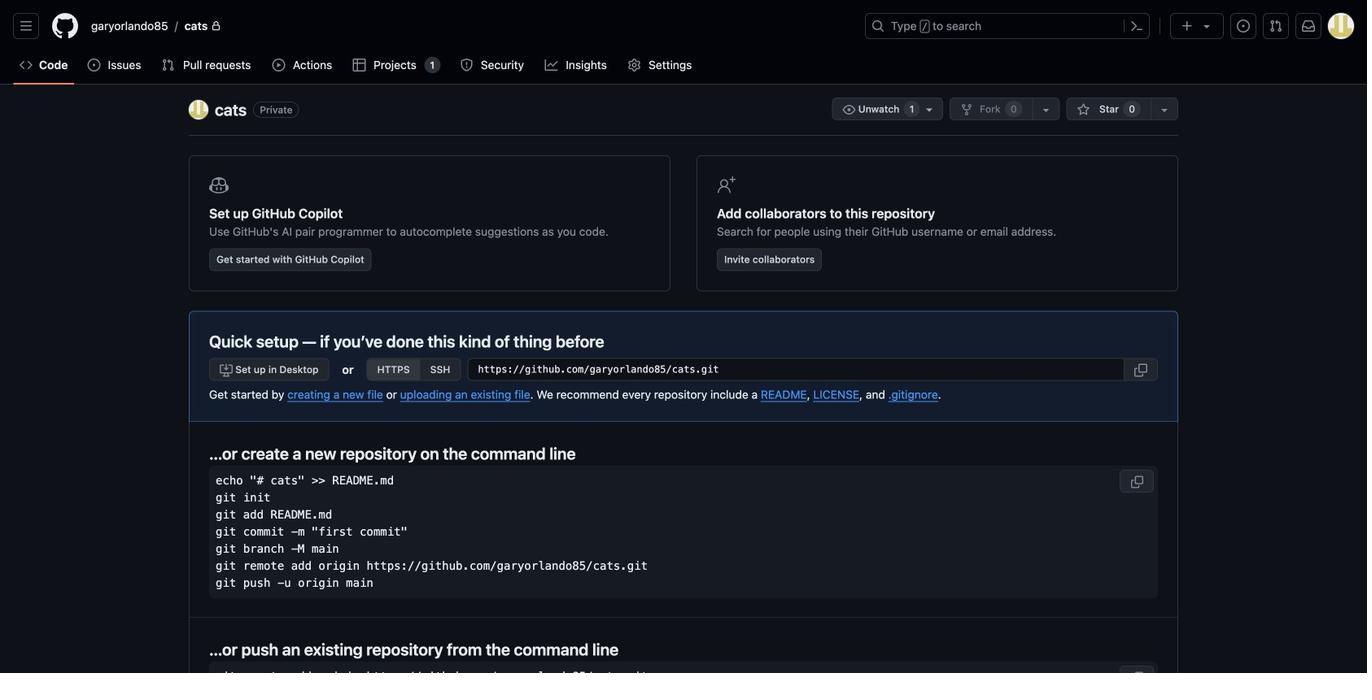 Task type: describe. For each thing, give the bounding box(es) containing it.
Clone URL text field
[[467, 358, 1125, 381]]

issue opened image
[[1237, 20, 1250, 33]]

play image
[[272, 59, 285, 72]]

owner avatar image
[[189, 100, 208, 120]]

command palette image
[[1130, 20, 1143, 33]]

gear image
[[628, 59, 641, 72]]

0 vertical spatial copy to clipboard image
[[1134, 364, 1147, 377]]

git pull request image for issue opened icon at the top of the page
[[162, 59, 175, 72]]

git pull request image for issue opened image
[[1269, 20, 1282, 33]]

person add image
[[717, 176, 736, 195]]

graph image
[[545, 59, 558, 72]]

1 vertical spatial copy to clipboard image
[[1130, 476, 1143, 489]]

see your forks of this repository image
[[1040, 103, 1053, 116]]

desktop download image
[[220, 364, 233, 377]]



Task type: vqa. For each thing, say whether or not it's contained in the screenshot.
Notifications Image at the right top of page
yes



Task type: locate. For each thing, give the bounding box(es) containing it.
git pull request image
[[1269, 20, 1282, 33], [162, 59, 175, 72]]

1 horizontal spatial git pull request image
[[1269, 20, 1282, 33]]

issue opened image
[[87, 59, 100, 72]]

homepage image
[[52, 13, 78, 39]]

plus image
[[1181, 20, 1194, 33]]

git pull request image left notifications icon at the right top
[[1269, 20, 1282, 33]]

1 vertical spatial git pull request image
[[162, 59, 175, 72]]

git pull request image right issue opened icon at the top of the page
[[162, 59, 175, 72]]

copy to clipboard image
[[1134, 364, 1147, 377], [1130, 476, 1143, 489], [1130, 672, 1143, 674]]

lock image
[[211, 21, 221, 31]]

0 horizontal spatial git pull request image
[[162, 59, 175, 72]]

notifications image
[[1302, 20, 1315, 33]]

table image
[[353, 59, 366, 72]]

star image
[[1077, 103, 1090, 116]]

list
[[85, 13, 855, 39]]

2 vertical spatial copy to clipboard image
[[1130, 672, 1143, 674]]

add this repository to a list image
[[1158, 103, 1171, 116]]

triangle down image
[[1200, 20, 1213, 33]]

repo forked image
[[960, 103, 973, 116]]

0 users starred this repository element
[[1123, 101, 1141, 117]]

shield image
[[460, 59, 473, 72]]

eye image
[[843, 103, 856, 116]]

0 vertical spatial git pull request image
[[1269, 20, 1282, 33]]

code image
[[20, 59, 33, 72]]

copilot image
[[209, 176, 229, 195]]



